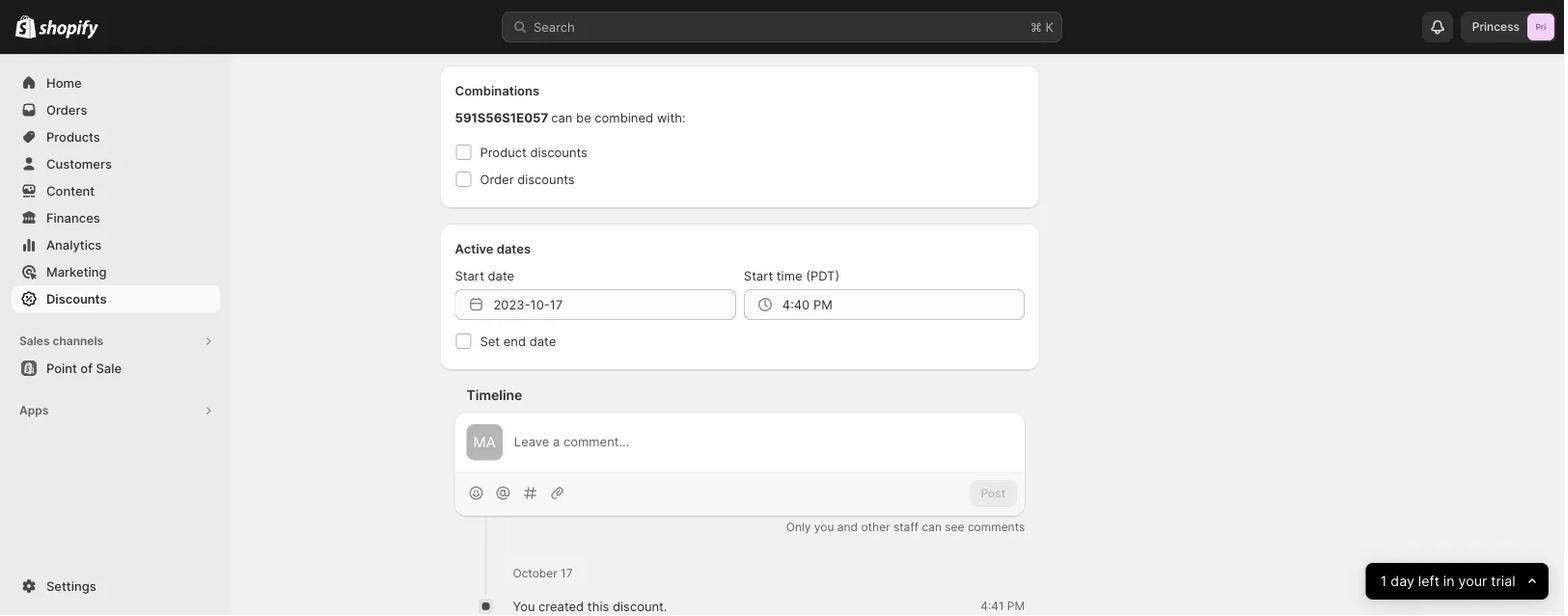 Task type: locate. For each thing, give the bounding box(es) containing it.
point of sale link
[[12, 355, 220, 382]]

17
[[561, 567, 573, 581]]

day
[[1391, 574, 1415, 590]]

can
[[551, 110, 573, 125], [922, 520, 942, 534]]

see
[[945, 520, 965, 534]]

1 vertical spatial date
[[529, 334, 556, 349]]

Start date text field
[[494, 290, 736, 320]]

can left be on the left of the page
[[551, 110, 573, 125]]

start left time
[[744, 268, 773, 283]]

discounts
[[46, 291, 107, 306]]

to
[[512, 14, 524, 28]]

order
[[480, 172, 514, 187]]

be
[[576, 110, 591, 125]]

discounts
[[530, 145, 588, 160], [517, 172, 575, 187]]

1 day left in your trial
[[1381, 574, 1516, 590]]

channels
[[53, 334, 103, 348]]

staff
[[894, 520, 919, 534]]

discounts down product discounts on the left of page
[[517, 172, 575, 187]]

one
[[528, 14, 550, 28]]

1 horizontal spatial can
[[922, 520, 942, 534]]

Leave a comment... text field
[[514, 433, 1013, 452]]

pm
[[1007, 600, 1025, 614]]

end
[[504, 334, 526, 349]]

active
[[455, 241, 494, 256]]

you created this discount.
[[513, 599, 667, 614]]

settings link
[[12, 573, 220, 600]]

1
[[1381, 574, 1387, 590]]

date down active dates
[[488, 268, 515, 283]]

date right end
[[529, 334, 556, 349]]

1 horizontal spatial start
[[744, 268, 773, 283]]

discounts link
[[12, 286, 220, 313]]

2 start from the left
[[744, 268, 773, 283]]

comments
[[968, 520, 1025, 534]]

sales
[[19, 334, 50, 348]]

k
[[1046, 19, 1054, 34]]

sales channels
[[19, 334, 103, 348]]

start
[[455, 268, 484, 283], [744, 268, 773, 283]]

limit to one use per customer
[[480, 14, 657, 28]]

active dates
[[455, 241, 531, 256]]

0 horizontal spatial start
[[455, 268, 484, 283]]

apps button
[[12, 398, 220, 425]]

time
[[777, 268, 802, 283]]

can left see
[[922, 520, 942, 534]]

0 vertical spatial date
[[488, 268, 515, 283]]

start down active
[[455, 268, 484, 283]]

marketing
[[46, 264, 107, 279]]

⌘ k
[[1031, 19, 1054, 34]]

finances link
[[12, 205, 220, 232]]

⌘
[[1031, 19, 1042, 34]]

591s56s1e057 can be combined with:
[[455, 110, 686, 125]]

Start time (PDT) text field
[[782, 290, 1025, 320]]

0 horizontal spatial can
[[551, 110, 573, 125]]

1 start from the left
[[455, 268, 484, 283]]

0 horizontal spatial date
[[488, 268, 515, 283]]

date
[[488, 268, 515, 283], [529, 334, 556, 349]]

0 vertical spatial discounts
[[530, 145, 588, 160]]

in
[[1444, 574, 1455, 590]]

start time (pdt)
[[744, 268, 840, 283]]

finances
[[46, 210, 100, 225]]

1 vertical spatial discounts
[[517, 172, 575, 187]]

1 vertical spatial can
[[922, 520, 942, 534]]

combinations
[[455, 83, 539, 98]]

discounts down '591s56s1e057 can be combined with:'
[[530, 145, 588, 160]]

point of sale button
[[0, 355, 232, 382]]

discounts for product discounts
[[530, 145, 588, 160]]

point
[[46, 361, 77, 376]]

marketing link
[[12, 259, 220, 286]]

shopify image
[[15, 15, 36, 38]]

october 17
[[513, 567, 573, 581]]



Task type: vqa. For each thing, say whether or not it's contained in the screenshot.
can
yes



Task type: describe. For each thing, give the bounding box(es) containing it.
discounts for order discounts
[[517, 172, 575, 187]]

products
[[46, 129, 100, 144]]

point of sale
[[46, 361, 122, 376]]

591s56s1e057
[[455, 110, 548, 125]]

settings
[[46, 579, 96, 594]]

order discounts
[[480, 172, 575, 187]]

set end date
[[480, 334, 556, 349]]

customer
[[601, 14, 657, 28]]

princess image
[[1528, 14, 1555, 41]]

avatar with initials m a image
[[467, 425, 503, 461]]

orders link
[[12, 97, 220, 124]]

use
[[553, 14, 574, 28]]

sales channels button
[[12, 328, 220, 355]]

you
[[513, 599, 535, 614]]

with:
[[657, 110, 686, 125]]

only
[[786, 520, 811, 534]]

0 vertical spatial can
[[551, 110, 573, 125]]

content
[[46, 183, 95, 198]]

product
[[480, 145, 527, 160]]

set
[[480, 334, 500, 349]]

customers link
[[12, 151, 220, 178]]

combined
[[595, 110, 653, 125]]

of
[[80, 361, 93, 376]]

per
[[578, 14, 598, 28]]

sale
[[96, 361, 122, 376]]

shopify image
[[39, 20, 99, 39]]

timeline
[[467, 387, 522, 404]]

4:41
[[981, 600, 1004, 614]]

dates
[[497, 241, 531, 256]]

products link
[[12, 124, 220, 151]]

trial
[[1491, 574, 1516, 590]]

other
[[861, 520, 890, 534]]

you
[[814, 520, 834, 534]]

1 horizontal spatial date
[[529, 334, 556, 349]]

and
[[837, 520, 858, 534]]

product discounts
[[480, 145, 588, 160]]

princess
[[1472, 20, 1520, 34]]

analytics
[[46, 237, 102, 252]]

october
[[513, 567, 557, 581]]

left
[[1419, 574, 1440, 590]]

search
[[534, 19, 575, 34]]

this
[[588, 599, 609, 614]]

start for start date
[[455, 268, 484, 283]]

only you and other staff can see comments
[[786, 520, 1025, 534]]

created
[[539, 599, 584, 614]]

(pdt)
[[806, 268, 840, 283]]

your
[[1459, 574, 1488, 590]]

analytics link
[[12, 232, 220, 259]]

content link
[[12, 178, 220, 205]]

4:41 pm
[[981, 600, 1025, 614]]

1 day left in your trial button
[[1366, 564, 1549, 600]]

start date
[[455, 268, 515, 283]]

home
[[46, 75, 82, 90]]

apps
[[19, 404, 49, 418]]

customers
[[46, 156, 112, 171]]

limit
[[480, 14, 509, 28]]

discount.
[[613, 599, 667, 614]]

home link
[[12, 69, 220, 97]]

start for start time (pdt)
[[744, 268, 773, 283]]

orders
[[46, 102, 87, 117]]



